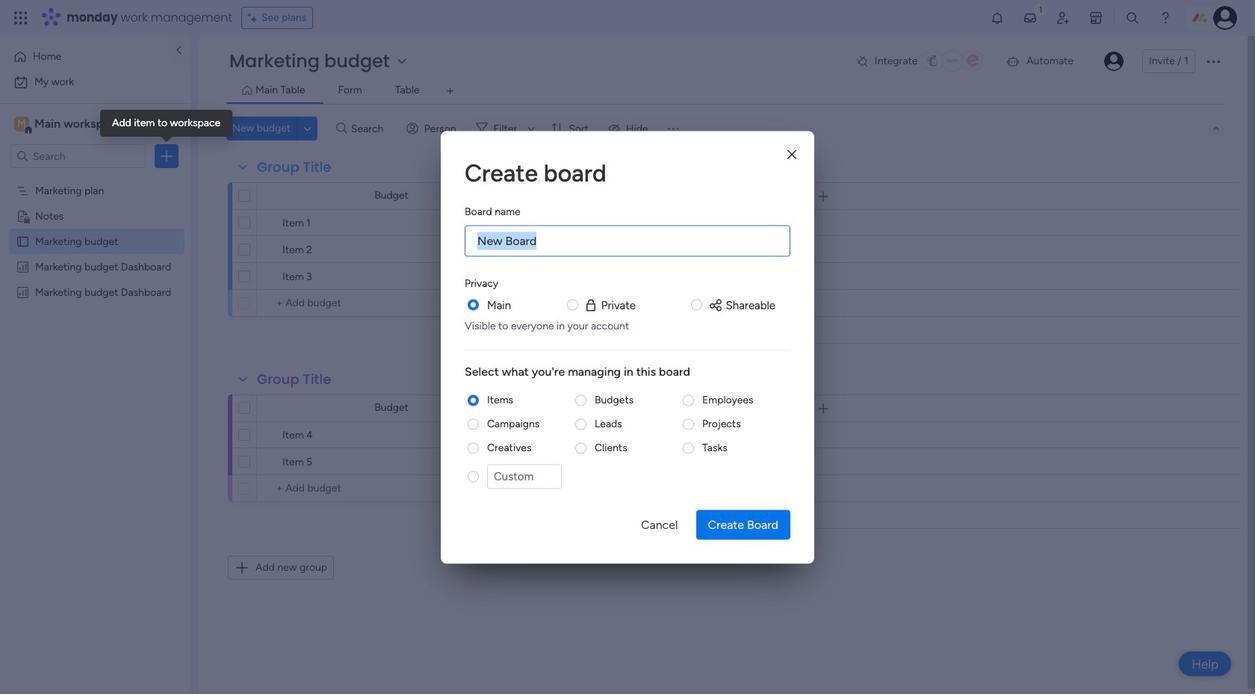 Task type: describe. For each thing, give the bounding box(es) containing it.
1 heading from the top
[[465, 155, 791, 191]]

monday marketplace image
[[1089, 10, 1104, 25]]

workspace image
[[14, 116, 29, 132]]

v2 search image
[[336, 120, 347, 137]]

see plans image
[[248, 10, 261, 26]]

close image
[[788, 149, 797, 160]]

invite members image
[[1056, 10, 1071, 25]]

help image
[[1158, 10, 1173, 25]]

workspace selection element
[[14, 115, 125, 135]]

1 image
[[1034, 1, 1048, 18]]

add view image
[[447, 86, 453, 97]]

kendall parks image
[[1105, 52, 1124, 71]]

2 vertical spatial option
[[0, 177, 191, 180]]

collapse image
[[1211, 123, 1223, 135]]

update feed image
[[1023, 10, 1038, 25]]

4 heading from the top
[[465, 363, 791, 381]]

private board image
[[16, 209, 30, 223]]

select product image
[[13, 10, 28, 25]]

1 public dashboard image from the top
[[16, 259, 30, 274]]

Search in workspace field
[[31, 148, 125, 165]]



Task type: vqa. For each thing, say whether or not it's contained in the screenshot.
Search field
yes



Task type: locate. For each thing, give the bounding box(es) containing it.
kendall parks image
[[1214, 6, 1238, 30]]

arrow down image
[[523, 120, 540, 138]]

Search field
[[347, 118, 392, 139]]

1 vertical spatial public dashboard image
[[16, 285, 30, 299]]

New Board Name field
[[465, 225, 791, 256]]

notifications image
[[990, 10, 1005, 25]]

angle down image
[[304, 123, 311, 134]]

Custom field
[[487, 464, 562, 489]]

3 heading from the top
[[465, 275, 499, 291]]

list box
[[0, 175, 191, 506]]

public board image
[[16, 234, 30, 248]]

tab list
[[226, 79, 1226, 104]]

0 vertical spatial public dashboard image
[[16, 259, 30, 274]]

2 heading from the top
[[465, 203, 521, 219]]

heading
[[465, 155, 791, 191], [465, 203, 521, 219], [465, 275, 499, 291], [465, 363, 791, 381]]

0 vertical spatial option
[[9, 45, 159, 69]]

tab
[[438, 79, 462, 103]]

None field
[[253, 158, 335, 177], [543, 188, 583, 204], [253, 370, 335, 389], [543, 400, 583, 417], [742, 400, 772, 417], [253, 158, 335, 177], [543, 188, 583, 204], [253, 370, 335, 389], [543, 400, 583, 417], [742, 400, 772, 417]]

1 vertical spatial option
[[9, 70, 182, 94]]

search everything image
[[1126, 10, 1140, 25]]

option
[[9, 45, 159, 69], [9, 70, 182, 94], [0, 177, 191, 180]]

public dashboard image
[[16, 259, 30, 274], [16, 285, 30, 299]]

option group
[[465, 393, 791, 498]]

2 public dashboard image from the top
[[16, 285, 30, 299]]



